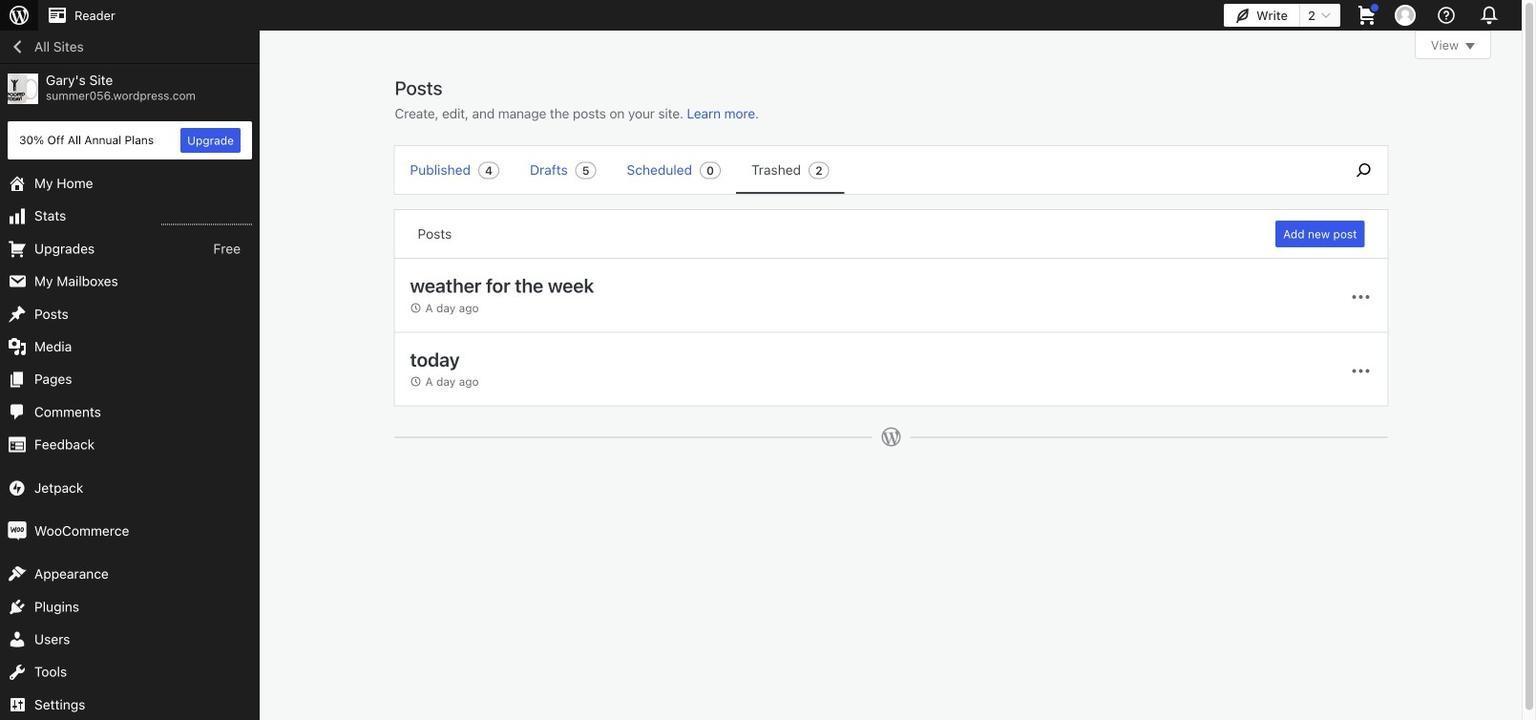 Task type: vqa. For each thing, say whether or not it's contained in the screenshot.
NOTIFICATIONS "image" at left
no



Task type: locate. For each thing, give the bounding box(es) containing it.
None search field
[[1340, 146, 1388, 194]]

highest hourly views 0 image
[[161, 212, 252, 225]]

1 vertical spatial toggle menu image
[[1350, 360, 1373, 382]]

img image
[[8, 478, 27, 497], [8, 521, 27, 541]]

closed image
[[1466, 43, 1475, 50]]

menu
[[395, 146, 1331, 194]]

help image
[[1435, 4, 1458, 27]]

2 toggle menu image from the top
[[1350, 360, 1373, 382]]

manage your notifications image
[[1476, 2, 1503, 29]]

toggle menu image
[[1350, 286, 1373, 309], [1350, 360, 1373, 382]]

main content
[[394, 31, 1492, 467]]

open search image
[[1340, 159, 1388, 181]]

0 vertical spatial toggle menu image
[[1350, 286, 1373, 309]]

0 vertical spatial img image
[[8, 478, 27, 497]]

1 vertical spatial img image
[[8, 521, 27, 541]]



Task type: describe. For each thing, give the bounding box(es) containing it.
2 img image from the top
[[8, 521, 27, 541]]

1 img image from the top
[[8, 478, 27, 497]]

my shopping cart image
[[1356, 4, 1379, 27]]

manage your sites image
[[8, 4, 31, 27]]

my profile image
[[1395, 5, 1416, 26]]

1 toggle menu image from the top
[[1350, 286, 1373, 309]]



